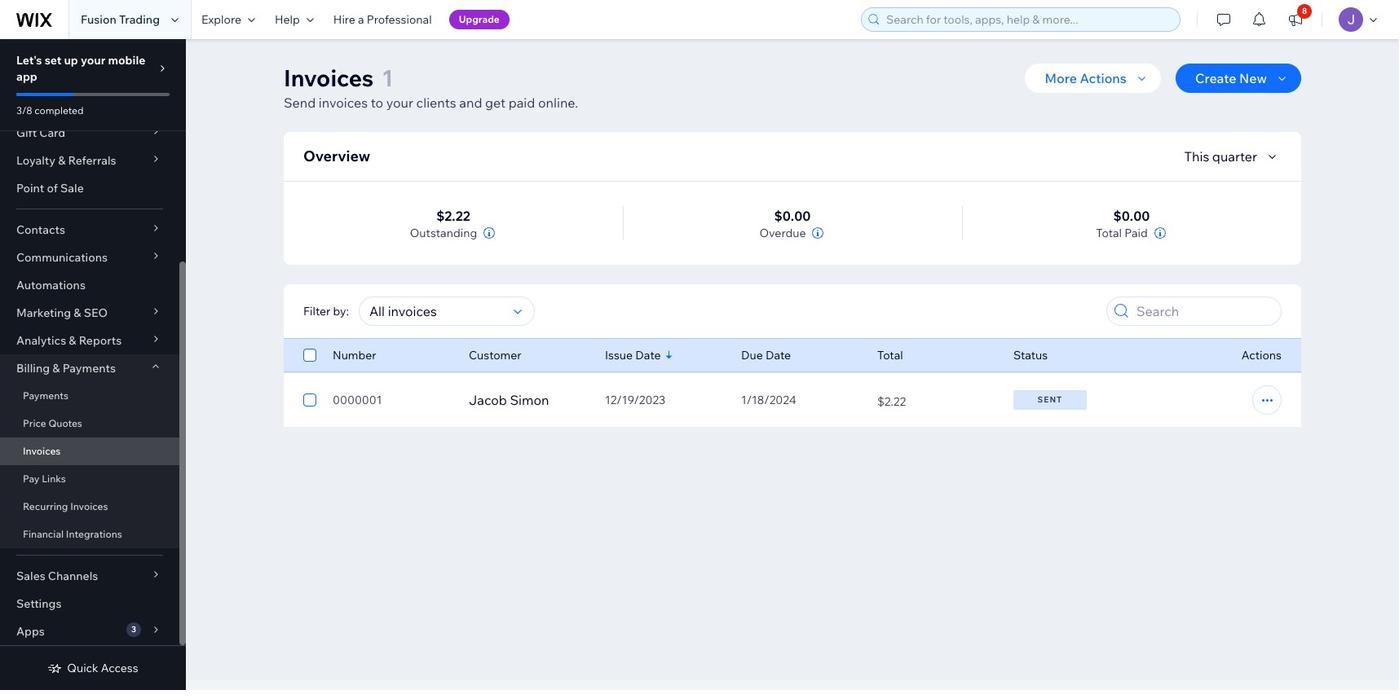Task type: describe. For each thing, give the bounding box(es) containing it.
paid
[[509, 95, 535, 111]]

date for due date
[[766, 348, 791, 363]]

total for total
[[878, 348, 904, 363]]

outstanding
[[410, 226, 477, 241]]

& for billing
[[52, 361, 60, 376]]

& for analytics
[[69, 334, 76, 348]]

paid
[[1125, 226, 1148, 241]]

12/19/2023
[[605, 393, 666, 408]]

point
[[16, 181, 44, 196]]

more actions button
[[1026, 64, 1162, 93]]

invoices inside "link"
[[70, 501, 108, 513]]

apps
[[16, 625, 45, 640]]

automations
[[16, 278, 86, 293]]

date for issue date
[[636, 348, 661, 363]]

1 vertical spatial payments
[[23, 390, 69, 402]]

send
[[284, 95, 316, 111]]

referrals
[[68, 153, 116, 168]]

app
[[16, 69, 37, 84]]

quotes
[[48, 418, 82, 430]]

pay links link
[[0, 466, 179, 494]]

fusion
[[81, 12, 117, 27]]

quarter
[[1213, 148, 1258, 165]]

billing
[[16, 361, 50, 376]]

payments link
[[0, 383, 179, 410]]

invoices for invoices
[[23, 445, 61, 458]]

get
[[485, 95, 506, 111]]

gift card
[[16, 126, 65, 140]]

8 button
[[1278, 0, 1314, 39]]

contacts button
[[0, 216, 179, 244]]

financial integrations link
[[0, 521, 179, 549]]

marketing
[[16, 306, 71, 321]]

sale
[[60, 181, 84, 196]]

new
[[1240, 70, 1268, 86]]

financial
[[23, 529, 64, 541]]

automations link
[[0, 272, 179, 299]]

invoices 1 send invoices to your clients and get paid online.
[[284, 64, 578, 111]]

help
[[275, 12, 300, 27]]

reports
[[79, 334, 122, 348]]

let's
[[16, 53, 42, 68]]

channels
[[48, 569, 98, 584]]

customer
[[469, 348, 522, 363]]

create new
[[1196, 70, 1268, 86]]

communications button
[[0, 244, 179, 272]]

actions inside button
[[1081, 70, 1127, 86]]

price quotes
[[23, 418, 82, 430]]

upgrade
[[459, 13, 500, 25]]

3/8
[[16, 104, 32, 117]]

loyalty & referrals
[[16, 153, 116, 168]]

quick access button
[[48, 662, 138, 676]]

hire
[[334, 12, 356, 27]]

1/18/2024
[[742, 393, 797, 408]]

create
[[1196, 70, 1237, 86]]

price quotes link
[[0, 410, 179, 438]]

explore
[[202, 12, 241, 27]]

gift
[[16, 126, 37, 140]]

0000001
[[333, 393, 382, 408]]

payments inside popup button
[[63, 361, 116, 376]]

recurring
[[23, 501, 68, 513]]

upgrade button
[[449, 10, 510, 29]]

by:
[[333, 304, 349, 319]]

$0.00 for overdue
[[775, 208, 811, 224]]

contacts
[[16, 223, 65, 237]]

price
[[23, 418, 46, 430]]

loyalty & referrals button
[[0, 147, 179, 175]]

settings
[[16, 597, 62, 612]]

total for total paid
[[1097, 226, 1123, 241]]

help button
[[265, 0, 324, 39]]

simon
[[510, 392, 549, 409]]

due
[[742, 348, 763, 363]]

quick
[[67, 662, 98, 676]]

pay
[[23, 473, 40, 485]]

$0.00 for total paid
[[1114, 208, 1151, 224]]

create new button
[[1176, 64, 1302, 93]]

overdue
[[760, 226, 806, 241]]

sidebar element
[[0, 0, 186, 691]]

sales
[[16, 569, 45, 584]]



Task type: vqa. For each thing, say whether or not it's contained in the screenshot.
first $0.00 from the left
yes



Task type: locate. For each thing, give the bounding box(es) containing it.
actions right more on the right
[[1081, 70, 1127, 86]]

2 $0.00 from the left
[[1114, 208, 1151, 224]]

seo
[[84, 306, 108, 321]]

access
[[101, 662, 138, 676]]

your
[[81, 53, 105, 68], [386, 95, 414, 111]]

0 horizontal spatial $2.22
[[437, 208, 471, 224]]

mobile
[[108, 53, 146, 68]]

analytics & reports
[[16, 334, 122, 348]]

analytics & reports button
[[0, 327, 179, 355]]

actions
[[1081, 70, 1127, 86], [1242, 348, 1282, 363]]

1 horizontal spatial total
[[1097, 226, 1123, 241]]

billing & payments
[[16, 361, 116, 376]]

0 horizontal spatial your
[[81, 53, 105, 68]]

filter by:
[[303, 304, 349, 319]]

to
[[371, 95, 384, 111]]

invoices up invoices at the top of page
[[284, 64, 374, 92]]

& for loyalty
[[58, 153, 66, 168]]

set
[[45, 53, 61, 68]]

& for marketing
[[74, 306, 81, 321]]

0 vertical spatial actions
[[1081, 70, 1127, 86]]

overview
[[303, 147, 371, 166]]

hire a professional link
[[324, 0, 442, 39]]

0 vertical spatial invoices
[[284, 64, 374, 92]]

0 vertical spatial payments
[[63, 361, 116, 376]]

Search field
[[1132, 298, 1277, 326]]

your inside invoices 1 send invoices to your clients and get paid online.
[[386, 95, 414, 111]]

0 vertical spatial your
[[81, 53, 105, 68]]

sent
[[1038, 395, 1063, 405]]

2 horizontal spatial invoices
[[284, 64, 374, 92]]

card
[[39, 126, 65, 140]]

invoices inside invoices 1 send invoices to your clients and get paid online.
[[284, 64, 374, 92]]

& inside billing & payments popup button
[[52, 361, 60, 376]]

completed
[[34, 104, 84, 117]]

1 horizontal spatial $2.22
[[878, 394, 906, 409]]

up
[[64, 53, 78, 68]]

1 vertical spatial actions
[[1242, 348, 1282, 363]]

& right billing
[[52, 361, 60, 376]]

0 horizontal spatial actions
[[1081, 70, 1127, 86]]

a
[[358, 12, 364, 27]]

fusion trading
[[81, 12, 160, 27]]

filter
[[303, 304, 331, 319]]

0 horizontal spatial total
[[878, 348, 904, 363]]

1 horizontal spatial your
[[386, 95, 414, 111]]

& left reports
[[69, 334, 76, 348]]

number
[[333, 348, 377, 363]]

your right the up on the top left of page
[[81, 53, 105, 68]]

& inside loyalty & referrals popup button
[[58, 153, 66, 168]]

your inside let's set up your mobile app
[[81, 53, 105, 68]]

1 horizontal spatial $0.00
[[1114, 208, 1151, 224]]

invoices up pay links
[[23, 445, 61, 458]]

loyalty
[[16, 153, 55, 168]]

financial integrations
[[23, 529, 122, 541]]

total paid
[[1097, 226, 1148, 241]]

Search for tools, apps, help & more... field
[[882, 8, 1176, 31]]

invoices
[[284, 64, 374, 92], [23, 445, 61, 458], [70, 501, 108, 513]]

issue date
[[605, 348, 661, 363]]

gift card button
[[0, 119, 179, 147]]

marketing & seo button
[[0, 299, 179, 327]]

trading
[[119, 12, 160, 27]]

None checkbox
[[303, 346, 317, 365], [303, 391, 317, 410], [303, 346, 317, 365], [303, 391, 317, 410]]

actions down search field
[[1242, 348, 1282, 363]]

sales channels button
[[0, 563, 179, 591]]

2 vertical spatial invoices
[[70, 501, 108, 513]]

1 vertical spatial $2.22
[[878, 394, 906, 409]]

& right loyalty
[[58, 153, 66, 168]]

3
[[131, 625, 136, 636]]

this quarter
[[1185, 148, 1258, 165]]

point of sale
[[16, 181, 84, 196]]

your right the to
[[386, 95, 414, 111]]

more
[[1045, 70, 1078, 86]]

2 date from the left
[[766, 348, 791, 363]]

payments up price quotes
[[23, 390, 69, 402]]

marketing & seo
[[16, 306, 108, 321]]

0 vertical spatial total
[[1097, 226, 1123, 241]]

quick access
[[67, 662, 138, 676]]

professional
[[367, 12, 432, 27]]

1 horizontal spatial actions
[[1242, 348, 1282, 363]]

total
[[1097, 226, 1123, 241], [878, 348, 904, 363]]

clients
[[417, 95, 457, 111]]

0 horizontal spatial invoices
[[23, 445, 61, 458]]

invoices for invoices 1 send invoices to your clients and get paid online.
[[284, 64, 374, 92]]

invoices link
[[0, 438, 179, 466]]

point of sale link
[[0, 175, 179, 202]]

1
[[382, 64, 394, 92]]

this
[[1185, 148, 1210, 165]]

$0.00
[[775, 208, 811, 224], [1114, 208, 1151, 224]]

payments up payments link
[[63, 361, 116, 376]]

this quarter button
[[1185, 147, 1282, 166]]

date right due
[[766, 348, 791, 363]]

hire a professional
[[334, 12, 432, 27]]

pay links
[[23, 473, 66, 485]]

and
[[460, 95, 482, 111]]

1 vertical spatial total
[[878, 348, 904, 363]]

8
[[1303, 6, 1308, 16]]

integrations
[[66, 529, 122, 541]]

settings link
[[0, 591, 179, 618]]

status
[[1014, 348, 1048, 363]]

1 $0.00 from the left
[[775, 208, 811, 224]]

0 horizontal spatial $0.00
[[775, 208, 811, 224]]

1 horizontal spatial invoices
[[70, 501, 108, 513]]

date
[[636, 348, 661, 363], [766, 348, 791, 363]]

$0.00 up paid
[[1114, 208, 1151, 224]]

online.
[[538, 95, 578, 111]]

due date
[[742, 348, 791, 363]]

& left "seo"
[[74, 306, 81, 321]]

$2.22
[[437, 208, 471, 224], [878, 394, 906, 409]]

links
[[42, 473, 66, 485]]

1 date from the left
[[636, 348, 661, 363]]

jacob simon
[[469, 392, 549, 409]]

1 horizontal spatial date
[[766, 348, 791, 363]]

1 vertical spatial your
[[386, 95, 414, 111]]

invoices
[[319, 95, 368, 111]]

0 vertical spatial $2.22
[[437, 208, 471, 224]]

let's set up your mobile app
[[16, 53, 146, 84]]

date right issue
[[636, 348, 661, 363]]

1 vertical spatial invoices
[[23, 445, 61, 458]]

0 horizontal spatial date
[[636, 348, 661, 363]]

None field
[[365, 298, 509, 326]]

recurring invoices link
[[0, 494, 179, 521]]

& inside analytics & reports popup button
[[69, 334, 76, 348]]

$0.00 up overdue
[[775, 208, 811, 224]]

& inside "marketing & seo" popup button
[[74, 306, 81, 321]]

of
[[47, 181, 58, 196]]

invoices down pay links link
[[70, 501, 108, 513]]

recurring invoices
[[23, 501, 108, 513]]

communications
[[16, 250, 108, 265]]



